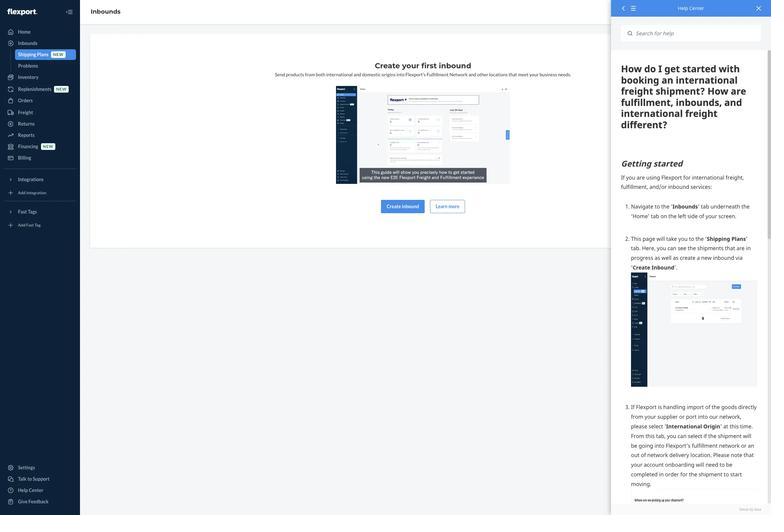 Task type: describe. For each thing, give the bounding box(es) containing it.
shipping plans
[[18, 52, 48, 57]]

0 vertical spatial your
[[402, 61, 420, 70]]

both
[[316, 72, 325, 77]]

close navigation image
[[65, 8, 73, 16]]

inbound inside create your first inbound send products from both international and domestic origins into flexport's fulfillment network and other locations that meet your business needs.
[[439, 61, 471, 70]]

1 horizontal spatial inbounds
[[91, 8, 121, 15]]

support
[[33, 477, 50, 482]]

0 vertical spatial help
[[678, 5, 688, 11]]

2 and from the left
[[469, 72, 476, 77]]

flexport's
[[406, 72, 426, 77]]

talk to support
[[18, 477, 50, 482]]

locations
[[489, 72, 508, 77]]

0 horizontal spatial help center
[[18, 488, 43, 494]]

to
[[27, 477, 32, 482]]

settings link
[[4, 463, 76, 474]]

1 vertical spatial center
[[29, 488, 43, 494]]

from
[[305, 72, 315, 77]]

help center link
[[4, 486, 76, 496]]

orders
[[18, 98, 33, 103]]

fast tags
[[18, 209, 37, 215]]

integrations
[[18, 177, 44, 182]]

fast inside "add fast tag" link
[[26, 223, 34, 228]]

elevio
[[740, 508, 749, 512]]

give feedback button
[[4, 497, 76, 508]]

business
[[540, 72, 557, 77]]

inventory link
[[4, 72, 76, 83]]

new for replenishments
[[56, 87, 67, 92]]

home link
[[4, 27, 76, 37]]

integration
[[26, 191, 46, 196]]

domestic
[[362, 72, 381, 77]]

give feedback
[[18, 499, 48, 505]]

billing link
[[4, 153, 76, 163]]

feedback
[[28, 499, 48, 505]]

tag
[[35, 223, 41, 228]]

dixa
[[754, 508, 761, 512]]

Search search field
[[633, 25, 761, 42]]

returns link
[[4, 119, 76, 129]]

elevio by dixa
[[740, 508, 761, 512]]

give
[[18, 499, 28, 505]]

returns
[[18, 121, 35, 127]]

add integration
[[18, 191, 46, 196]]

freight link
[[4, 107, 76, 118]]

fulfillment
[[427, 72, 449, 77]]

1 vertical spatial inbounds link
[[4, 38, 76, 49]]

reports link
[[4, 130, 76, 141]]

problems link
[[15, 61, 76, 71]]

home
[[18, 29, 31, 35]]

fast tags button
[[4, 207, 76, 217]]

shipping
[[18, 52, 36, 57]]

add for add integration
[[18, 191, 25, 196]]

that
[[509, 72, 517, 77]]

flexport logo image
[[7, 9, 37, 15]]

international
[[326, 72, 353, 77]]

orders link
[[4, 95, 76, 106]]

first
[[422, 61, 437, 70]]

tags
[[28, 209, 37, 215]]

network
[[450, 72, 468, 77]]

problems
[[18, 63, 38, 69]]

learn more button
[[430, 200, 465, 213]]

0 horizontal spatial help
[[18, 488, 28, 494]]

send
[[275, 72, 285, 77]]



Task type: vqa. For each thing, say whether or not it's contained in the screenshot.
left 'and'
yes



Task type: locate. For each thing, give the bounding box(es) containing it.
add
[[18, 191, 25, 196], [18, 223, 25, 228]]

and left other
[[469, 72, 476, 77]]

replenishments
[[18, 86, 52, 92]]

add integration link
[[4, 188, 76, 198]]

by
[[750, 508, 754, 512]]

other
[[477, 72, 489, 77]]

help up search search field
[[678, 5, 688, 11]]

create inside create your first inbound send products from both international and domestic origins into flexport's fulfillment network and other locations that meet your business needs.
[[375, 61, 400, 70]]

0 vertical spatial help center
[[678, 5, 704, 11]]

meet
[[518, 72, 529, 77]]

help center
[[678, 5, 704, 11], [18, 488, 43, 494]]

help center up search search field
[[678, 5, 704, 11]]

1 horizontal spatial inbounds link
[[91, 8, 121, 15]]

integrations button
[[4, 174, 76, 185]]

1 vertical spatial your
[[530, 72, 539, 77]]

center
[[690, 5, 704, 11], [29, 488, 43, 494]]

freight
[[18, 110, 33, 115]]

your
[[402, 61, 420, 70], [530, 72, 539, 77]]

plans
[[37, 52, 48, 57]]

help center down the 'to'
[[18, 488, 43, 494]]

add fast tag
[[18, 223, 41, 228]]

inbounds
[[91, 8, 121, 15], [18, 40, 37, 46]]

new up orders link
[[56, 87, 67, 92]]

0 vertical spatial inbounds link
[[91, 8, 121, 15]]

2 add from the top
[[18, 223, 25, 228]]

video element
[[336, 86, 510, 184]]

your right meet
[[530, 72, 539, 77]]

0 horizontal spatial your
[[402, 61, 420, 70]]

0 horizontal spatial and
[[354, 72, 361, 77]]

0 vertical spatial add
[[18, 191, 25, 196]]

settings
[[18, 465, 35, 471]]

and
[[354, 72, 361, 77], [469, 72, 476, 77]]

create inbound button
[[381, 200, 425, 213]]

0 horizontal spatial inbounds
[[18, 40, 37, 46]]

1 vertical spatial help
[[18, 488, 28, 494]]

0 vertical spatial inbound
[[439, 61, 471, 70]]

1 vertical spatial create
[[387, 204, 401, 209]]

new right the plans
[[53, 52, 64, 57]]

1 and from the left
[[354, 72, 361, 77]]

fast inside fast tags dropdown button
[[18, 209, 27, 215]]

learn more
[[436, 204, 460, 209]]

1 vertical spatial add
[[18, 223, 25, 228]]

new for financing
[[43, 144, 53, 149]]

origins
[[382, 72, 396, 77]]

1 horizontal spatial your
[[530, 72, 539, 77]]

1 vertical spatial fast
[[26, 223, 34, 228]]

inventory
[[18, 74, 38, 80]]

center down 'talk to support'
[[29, 488, 43, 494]]

1 vertical spatial help center
[[18, 488, 43, 494]]

learn
[[436, 204, 448, 209]]

create for inbound
[[387, 204, 401, 209]]

into
[[397, 72, 405, 77]]

reports
[[18, 132, 35, 138]]

create
[[375, 61, 400, 70], [387, 204, 401, 209]]

more
[[449, 204, 460, 209]]

0 horizontal spatial inbound
[[402, 204, 419, 209]]

1 horizontal spatial center
[[690, 5, 704, 11]]

products
[[286, 72, 304, 77]]

financing
[[18, 144, 38, 149]]

talk
[[18, 477, 27, 482]]

create inside button
[[387, 204, 401, 209]]

inbound up network
[[439, 61, 471, 70]]

1 vertical spatial inbounds
[[18, 40, 37, 46]]

your up flexport's
[[402, 61, 420, 70]]

elevio by dixa link
[[621, 508, 761, 512]]

inbounds link
[[91, 8, 121, 15], [4, 38, 76, 49]]

create your first inbound send products from both international and domestic origins into flexport's fulfillment network and other locations that meet your business needs.
[[275, 61, 571, 77]]

center up search search field
[[690, 5, 704, 11]]

and left domestic
[[354, 72, 361, 77]]

inbound left learn
[[402, 204, 419, 209]]

1 add from the top
[[18, 191, 25, 196]]

1 vertical spatial inbound
[[402, 204, 419, 209]]

create inbound
[[387, 204, 419, 209]]

0 vertical spatial center
[[690, 5, 704, 11]]

inbound
[[439, 61, 471, 70], [402, 204, 419, 209]]

talk to support button
[[4, 474, 76, 485]]

add fast tag link
[[4, 220, 76, 231]]

0 horizontal spatial inbounds link
[[4, 38, 76, 49]]

help up give
[[18, 488, 28, 494]]

fast left tags
[[18, 209, 27, 215]]

0 vertical spatial new
[[53, 52, 64, 57]]

2 vertical spatial new
[[43, 144, 53, 149]]

add down fast tags on the top of page
[[18, 223, 25, 228]]

1 horizontal spatial help
[[678, 5, 688, 11]]

1 horizontal spatial help center
[[678, 5, 704, 11]]

1 horizontal spatial and
[[469, 72, 476, 77]]

help
[[678, 5, 688, 11], [18, 488, 28, 494]]

0 horizontal spatial center
[[29, 488, 43, 494]]

inbound inside button
[[402, 204, 419, 209]]

new for shipping plans
[[53, 52, 64, 57]]

fast left tag
[[26, 223, 34, 228]]

needs.
[[558, 72, 571, 77]]

new down reports link
[[43, 144, 53, 149]]

0 vertical spatial fast
[[18, 209, 27, 215]]

1 vertical spatial new
[[56, 87, 67, 92]]

billing
[[18, 155, 31, 161]]

fast
[[18, 209, 27, 215], [26, 223, 34, 228]]

add for add fast tag
[[18, 223, 25, 228]]

new
[[53, 52, 64, 57], [56, 87, 67, 92], [43, 144, 53, 149]]

0 vertical spatial create
[[375, 61, 400, 70]]

add left integration
[[18, 191, 25, 196]]

0 vertical spatial inbounds
[[91, 8, 121, 15]]

create for your
[[375, 61, 400, 70]]

1 horizontal spatial inbound
[[439, 61, 471, 70]]



